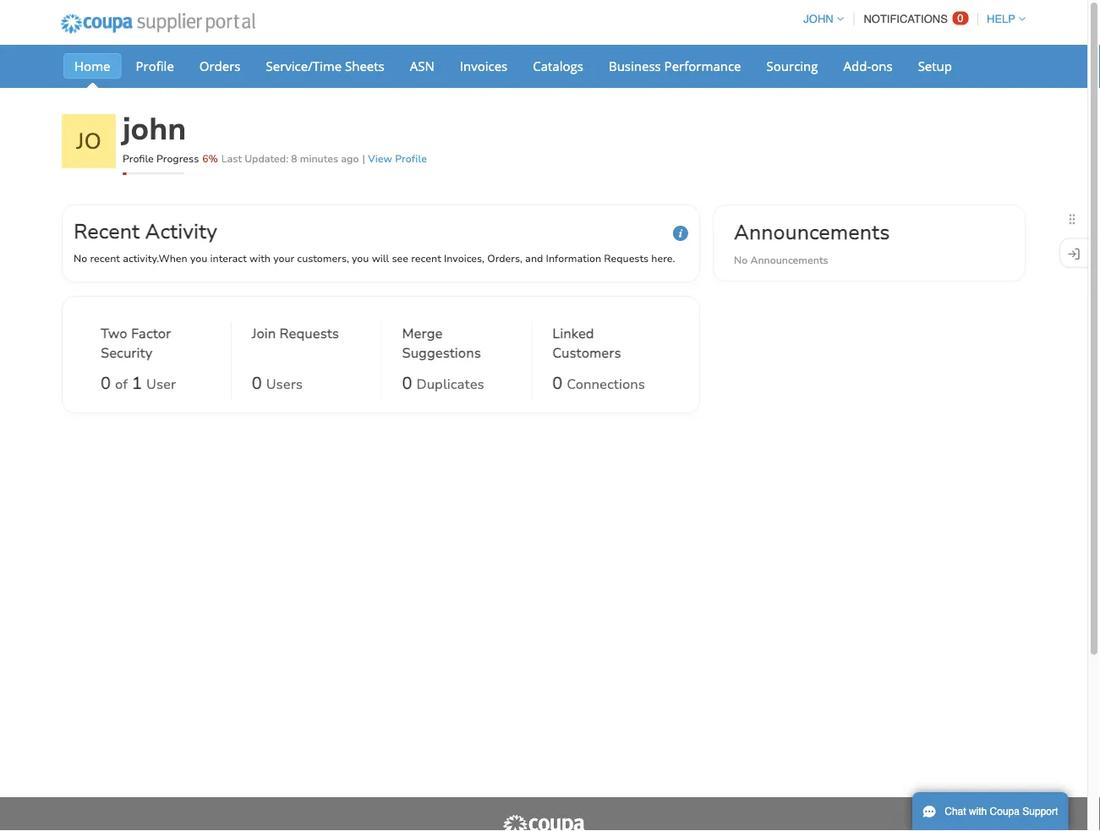 Task type: vqa. For each thing, say whether or not it's contained in the screenshot.
the 0 Connections
yes



Task type: locate. For each thing, give the bounding box(es) containing it.
0 vertical spatial with
[[250, 252, 271, 265]]

your
[[273, 252, 295, 265]]

service/time sheets
[[266, 57, 385, 74]]

last
[[221, 152, 242, 165]]

business
[[609, 57, 661, 74]]

requests left here.
[[604, 252, 649, 265]]

0 horizontal spatial john
[[123, 109, 186, 150]]

0 vertical spatial coupa supplier portal image
[[49, 3, 267, 45]]

0 of 1 user
[[101, 372, 176, 395]]

customers
[[553, 344, 621, 362]]

recent right see
[[411, 252, 441, 265]]

setup link
[[907, 53, 964, 79]]

orders,
[[487, 252, 523, 265]]

0
[[958, 12, 964, 25], [101, 372, 111, 395], [252, 372, 262, 395], [402, 372, 412, 395], [553, 372, 563, 395]]

john link
[[796, 13, 844, 25]]

two factor security
[[101, 325, 171, 362]]

orders link
[[188, 53, 252, 79]]

profile link
[[125, 53, 185, 79]]

0 horizontal spatial recent
[[90, 252, 120, 265]]

information
[[546, 252, 602, 265]]

8
[[291, 152, 297, 165]]

1 horizontal spatial coupa supplier portal image
[[502, 815, 586, 832]]

no inside announcements no announcements
[[734, 253, 748, 267]]

1 you from the left
[[190, 252, 208, 265]]

business performance link
[[598, 53, 753, 79]]

no down the recent at top left
[[74, 252, 87, 265]]

here.
[[652, 252, 675, 265]]

connections
[[567, 375, 645, 393]]

profile right view
[[395, 152, 427, 165]]

with left your
[[250, 252, 271, 265]]

announcements
[[734, 218, 890, 246], [751, 253, 829, 267]]

with right chat
[[969, 806, 987, 818]]

john inside navigation
[[804, 13, 834, 25]]

view
[[368, 152, 392, 165]]

1 vertical spatial announcements
[[751, 253, 829, 267]]

service/time
[[266, 57, 342, 74]]

navigation containing notifications 0
[[796, 3, 1026, 36]]

invoices
[[460, 57, 508, 74]]

1 horizontal spatial you
[[352, 252, 369, 265]]

1 horizontal spatial requests
[[604, 252, 649, 265]]

invoices link
[[449, 53, 519, 79]]

navigation
[[796, 3, 1026, 36]]

recent activity
[[74, 217, 217, 245]]

requests right join at left top
[[280, 325, 339, 343]]

factor
[[131, 325, 171, 343]]

see
[[392, 252, 409, 265]]

no right here.
[[734, 253, 748, 267]]

1 horizontal spatial with
[[969, 806, 987, 818]]

recent down the recent at top left
[[90, 252, 120, 265]]

no
[[74, 252, 87, 265], [734, 253, 748, 267]]

security
[[101, 344, 152, 362]]

when
[[159, 252, 188, 265]]

help link
[[980, 13, 1026, 25]]

6%
[[202, 152, 218, 165]]

merge
[[402, 325, 443, 343]]

0 down customers
[[553, 372, 563, 395]]

with
[[250, 252, 271, 265], [969, 806, 987, 818]]

john inside john profile progress 6% last updated: 8 minutes ago | view profile
[[123, 109, 186, 150]]

you
[[190, 252, 208, 265], [352, 252, 369, 265]]

help
[[987, 13, 1016, 25]]

setup
[[918, 57, 953, 74]]

1 horizontal spatial recent
[[411, 252, 441, 265]]

0 left duplicates at left
[[402, 372, 412, 395]]

2 recent from the left
[[411, 252, 441, 265]]

1 vertical spatial with
[[969, 806, 987, 818]]

john up sourcing
[[804, 13, 834, 25]]

service/time sheets link
[[255, 53, 396, 79]]

linked customers link
[[553, 324, 662, 366]]

merge suggestions
[[402, 325, 481, 362]]

0 horizontal spatial with
[[250, 252, 271, 265]]

1 horizontal spatial no
[[734, 253, 748, 267]]

1 vertical spatial john
[[123, 109, 186, 150]]

0 vertical spatial requests
[[604, 252, 649, 265]]

you left will
[[352, 252, 369, 265]]

sheets
[[345, 57, 385, 74]]

john
[[804, 13, 834, 25], [123, 109, 186, 150]]

recent
[[74, 217, 140, 245]]

coupa supplier portal image
[[49, 3, 267, 45], [502, 815, 586, 832]]

1 horizontal spatial john
[[804, 13, 834, 25]]

0 left users
[[252, 372, 262, 395]]

0 for 0 connections
[[553, 372, 563, 395]]

1 vertical spatial requests
[[280, 325, 339, 343]]

requests
[[604, 252, 649, 265], [280, 325, 339, 343]]

0 users
[[252, 372, 303, 395]]

john for john profile progress 6% last updated: 8 minutes ago | view profile
[[123, 109, 186, 150]]

linked customers
[[553, 325, 621, 362]]

profile
[[136, 57, 174, 74], [123, 152, 154, 165], [395, 152, 427, 165]]

0 horizontal spatial you
[[190, 252, 208, 265]]

view profile link
[[368, 152, 427, 165]]

two
[[101, 325, 127, 343]]

add-ons link
[[833, 53, 904, 79]]

chat
[[945, 806, 967, 818]]

0 vertical spatial john
[[804, 13, 834, 25]]

1
[[132, 372, 142, 395]]

you right when
[[190, 252, 208, 265]]

orders
[[199, 57, 241, 74]]

ons
[[872, 57, 893, 74]]

two factor security link
[[101, 324, 210, 366]]

minutes
[[300, 152, 338, 165]]

0 left of
[[101, 372, 111, 395]]

sourcing link
[[756, 53, 829, 79]]

recent
[[90, 252, 120, 265], [411, 252, 441, 265]]

suggestions
[[402, 344, 481, 362]]

profile right home
[[136, 57, 174, 74]]

2 you from the left
[[352, 252, 369, 265]]

will
[[372, 252, 389, 265]]

0 left help
[[958, 12, 964, 25]]

john up progress
[[123, 109, 186, 150]]



Task type: describe. For each thing, give the bounding box(es) containing it.
add-
[[844, 57, 872, 74]]

invoices,
[[444, 252, 485, 265]]

ago
[[341, 152, 359, 165]]

catalogs
[[533, 57, 584, 74]]

performance
[[665, 57, 742, 74]]

additional information image
[[673, 226, 689, 241]]

0 for 0 users
[[252, 372, 262, 395]]

john profile progress 6% last updated: 8 minutes ago | view profile
[[123, 109, 427, 165]]

john for john
[[804, 13, 834, 25]]

user
[[146, 375, 176, 393]]

with inside button
[[969, 806, 987, 818]]

merge suggestions link
[[402, 324, 511, 366]]

support
[[1023, 806, 1059, 818]]

progress
[[156, 152, 199, 165]]

0 inside notifications 0
[[958, 12, 964, 25]]

interact
[[210, 252, 247, 265]]

0 horizontal spatial no
[[74, 252, 87, 265]]

announcements inside announcements no announcements
[[751, 253, 829, 267]]

0 vertical spatial announcements
[[734, 218, 890, 246]]

business performance
[[609, 57, 742, 74]]

profile left progress
[[123, 152, 154, 165]]

home link
[[63, 53, 121, 79]]

no recent activity. when you interact with your customers, you will see recent invoices, orders, and information requests here.
[[74, 252, 675, 265]]

asn link
[[399, 53, 446, 79]]

users
[[266, 375, 303, 393]]

1 vertical spatial coupa supplier portal image
[[502, 815, 586, 832]]

customers,
[[297, 252, 349, 265]]

chat with coupa support
[[945, 806, 1059, 818]]

0 for 0 of 1 user
[[101, 372, 111, 395]]

sourcing
[[767, 57, 818, 74]]

notifications 0
[[864, 12, 964, 25]]

0 connections
[[553, 372, 645, 395]]

home
[[74, 57, 110, 74]]

0 for 0 duplicates
[[402, 372, 412, 395]]

0 duplicates
[[402, 372, 485, 395]]

jo image
[[62, 114, 116, 168]]

linked
[[553, 325, 594, 343]]

|
[[362, 152, 365, 165]]

of
[[115, 375, 128, 393]]

join requests link
[[252, 324, 339, 366]]

join requests
[[252, 325, 339, 343]]

and
[[525, 252, 543, 265]]

1 recent from the left
[[90, 252, 120, 265]]

asn
[[410, 57, 435, 74]]

coupa
[[990, 806, 1020, 818]]

activity
[[145, 217, 217, 245]]

announcements no announcements
[[734, 218, 890, 267]]

jo
[[76, 126, 101, 156]]

join
[[252, 325, 276, 343]]

add-ons
[[844, 57, 893, 74]]

0 horizontal spatial requests
[[280, 325, 339, 343]]

notifications
[[864, 13, 948, 25]]

updated:
[[245, 152, 289, 165]]

catalogs link
[[522, 53, 595, 79]]

duplicates
[[417, 375, 485, 393]]

activity.
[[123, 252, 159, 265]]

chat with coupa support button
[[913, 793, 1069, 832]]

0 horizontal spatial coupa supplier portal image
[[49, 3, 267, 45]]



